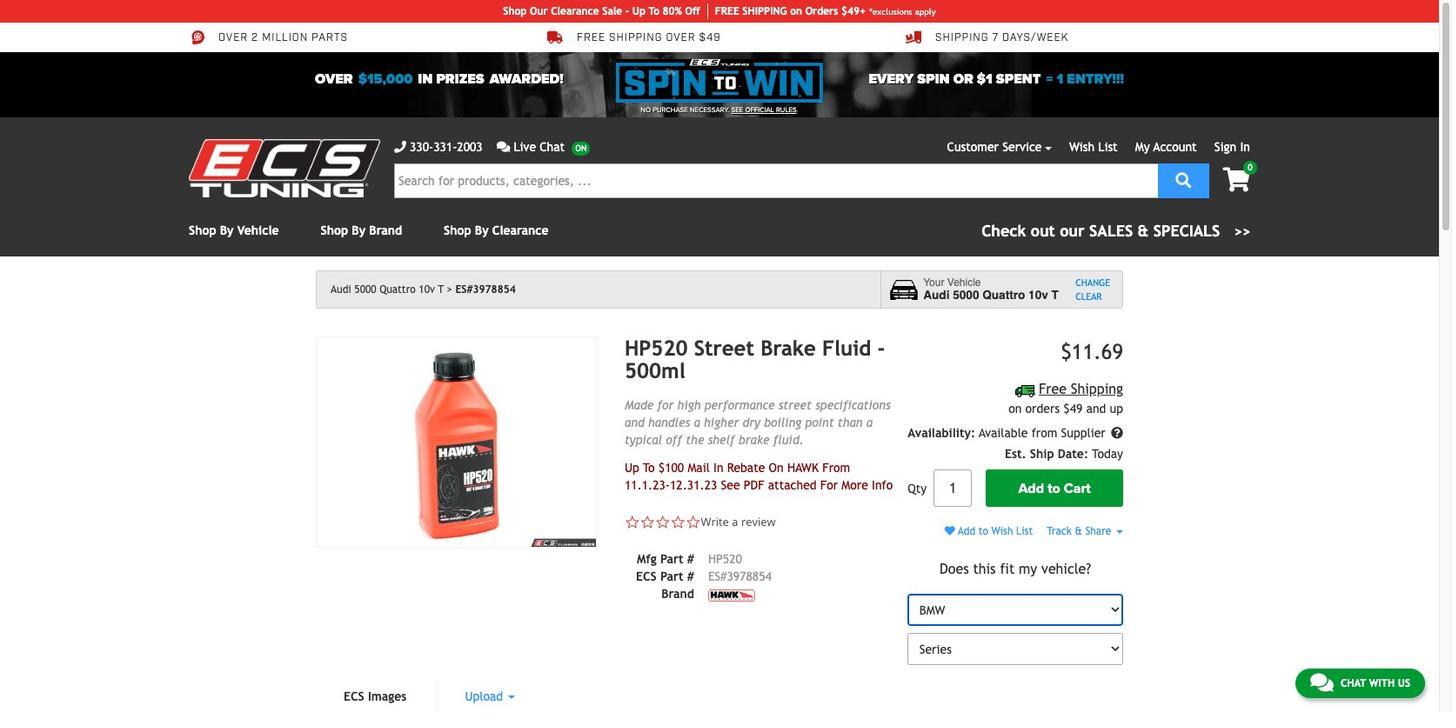 Task type: locate. For each thing, give the bounding box(es) containing it.
& for sales
[[1138, 222, 1149, 240]]

1 vertical spatial up
[[625, 461, 639, 475]]

a up the
[[694, 416, 700, 430]]

0 horizontal spatial empty star image
[[625, 515, 640, 530]]

1 vertical spatial in
[[714, 461, 724, 475]]

- for fluid
[[878, 336, 885, 360]]

1 horizontal spatial ecs
[[636, 570, 657, 584]]

$49 inside "free shipping on orders $49 and up"
[[1064, 402, 1083, 416]]

0 vertical spatial clearance
[[551, 5, 599, 17]]

0 horizontal spatial clearance
[[492, 224, 549, 238]]

chat
[[540, 140, 565, 154], [1341, 678, 1366, 690]]

over down parts
[[315, 71, 353, 88]]

no purchase necessary. see official rules .
[[641, 106, 799, 114]]

on down free shipping image
[[1009, 402, 1022, 416]]

empty star image
[[625, 515, 640, 530], [686, 515, 701, 530]]

2 part from the top
[[660, 570, 683, 584]]

1 horizontal spatial quattro
[[983, 289, 1025, 302]]

see down rebate
[[721, 478, 740, 492]]

today
[[1092, 447, 1123, 461]]

handles
[[648, 416, 690, 430]]

0 horizontal spatial free
[[577, 32, 606, 45]]

1 horizontal spatial $49
[[1064, 402, 1083, 416]]

# left es#
[[687, 570, 694, 584]]

availability: available from supplier
[[908, 427, 1109, 440]]

chat right live
[[540, 140, 565, 154]]

vehicle right your on the top
[[947, 276, 981, 289]]

$49 right over
[[699, 32, 721, 45]]

1 horizontal spatial in
[[1240, 140, 1250, 154]]

chat left with
[[1341, 678, 1366, 690]]

shipping 7 days/week
[[935, 32, 1069, 45]]

ecs tuning image
[[189, 139, 380, 198]]

entry!!!
[[1067, 71, 1124, 88]]

0 horizontal spatial chat
[[540, 140, 565, 154]]

a right than
[[866, 416, 873, 430]]

0 vertical spatial see
[[731, 106, 743, 114]]

1 horizontal spatial empty star image
[[686, 515, 701, 530]]

audi down your on the top
[[923, 289, 950, 302]]

audi 5000 quattro 10v t
[[331, 284, 444, 296]]

over
[[666, 32, 696, 45]]

official
[[745, 106, 774, 114]]

shop for shop by brand
[[321, 224, 348, 238]]

chat inside chat with us link
[[1341, 678, 1366, 690]]

ecs down mfg
[[636, 570, 657, 584]]

0 horizontal spatial and
[[625, 416, 645, 430]]

1 vertical spatial list
[[1016, 526, 1033, 538]]

free shipping over $49 link
[[547, 30, 721, 45]]

rules
[[776, 106, 797, 114]]

see
[[731, 106, 743, 114], [721, 478, 740, 492]]

images
[[368, 690, 407, 704]]

clearance up es#3978854
[[492, 224, 549, 238]]

1 horizontal spatial -
[[878, 336, 885, 360]]

t inside your vehicle audi 5000 quattro 10v t
[[1052, 289, 1059, 302]]

10v left clear
[[1029, 289, 1048, 302]]

over left 2 on the top of page
[[218, 32, 248, 45]]

on right ping
[[790, 5, 802, 17]]

hp520 up es#
[[708, 553, 742, 567]]

1 by from the left
[[220, 224, 234, 238]]

1 horizontal spatial add
[[1018, 480, 1044, 497]]

part down mfg part #
[[660, 570, 683, 584]]

vehicle
[[237, 224, 279, 238], [947, 276, 981, 289]]

my account
[[1135, 140, 1197, 154]]

see left official
[[731, 106, 743, 114]]

quattro left clear
[[983, 289, 1025, 302]]

0 vertical spatial brand
[[369, 224, 402, 238]]

and down "made"
[[625, 416, 645, 430]]

over 2 million parts
[[218, 32, 348, 45]]

0 vertical spatial shipping
[[935, 32, 989, 45]]

with
[[1369, 678, 1395, 690]]

0 vertical spatial ecs
[[636, 570, 657, 584]]

0 horizontal spatial -
[[626, 5, 629, 17]]

add down ship on the right of the page
[[1018, 480, 1044, 497]]

hp520 ecs part #
[[636, 553, 742, 584]]

orders
[[805, 5, 838, 17]]

fluid
[[822, 336, 871, 360]]

0 horizontal spatial vehicle
[[237, 224, 279, 238]]

0 vertical spatial chat
[[540, 140, 565, 154]]

performance
[[705, 398, 775, 412]]

add for add to wish list
[[958, 526, 976, 538]]

# up the es# 3978854 brand
[[687, 553, 694, 567]]

from
[[1032, 427, 1058, 440]]

made
[[625, 398, 654, 412]]

0 vertical spatial free
[[577, 32, 606, 45]]

clear
[[1076, 292, 1102, 302]]

brand inside the es# 3978854 brand
[[661, 588, 694, 602]]

0 vertical spatial to
[[1048, 480, 1061, 497]]

in inside up to $100 mail in rebate on hawk from 11.1.23-12.31.23 see pdf attached for more info
[[714, 461, 724, 475]]

clearance
[[551, 5, 599, 17], [492, 224, 549, 238]]

t left clear
[[1052, 289, 1059, 302]]

write a review
[[701, 514, 776, 530]]

1 horizontal spatial shipping
[[1071, 381, 1123, 398]]

share
[[1086, 526, 1112, 538]]

audi down shop by brand link
[[331, 284, 351, 296]]

empty star image up mfg part #
[[655, 515, 670, 530]]

0 horizontal spatial audi
[[331, 284, 351, 296]]

1 horizontal spatial chat
[[1341, 678, 1366, 690]]

0 horizontal spatial $49
[[699, 32, 721, 45]]

1 horizontal spatial vehicle
[[947, 276, 981, 289]]

1 vertical spatial to
[[643, 461, 655, 475]]

1 vertical spatial clearance
[[492, 224, 549, 238]]

0 vertical spatial part
[[660, 553, 683, 567]]

0 horizontal spatial over
[[218, 32, 248, 45]]

1 vertical spatial &
[[1075, 526, 1082, 538]]

brand up audi 5000 quattro 10v t
[[369, 224, 402, 238]]

available
[[979, 427, 1028, 440]]

free up orders
[[1039, 381, 1067, 398]]

330-
[[410, 140, 434, 154]]

by up audi 5000 quattro 10v t
[[352, 224, 366, 238]]

shipping 7 days/week link
[[906, 30, 1069, 45]]

more
[[842, 478, 868, 492]]

1 vertical spatial free
[[1039, 381, 1067, 398]]

0 horizontal spatial brand
[[369, 224, 402, 238]]

0 horizontal spatial in
[[714, 461, 724, 475]]

0 horizontal spatial to
[[979, 526, 989, 538]]

shop for shop our clearance sale - up to 80% off
[[503, 5, 527, 17]]

1 horizontal spatial clearance
[[551, 5, 599, 17]]

free ship ping on orders $49+ *exclusions apply
[[715, 5, 936, 17]]

None text field
[[934, 470, 972, 507]]

1 vertical spatial hp520
[[708, 553, 742, 567]]

shop
[[503, 5, 527, 17], [189, 224, 216, 238], [321, 224, 348, 238], [444, 224, 471, 238]]

1 horizontal spatial and
[[1086, 402, 1106, 416]]

1 vertical spatial add
[[958, 526, 976, 538]]

ecs tuning 'spin to win' contest logo image
[[616, 59, 823, 103]]

empty star image up mfg
[[625, 515, 640, 530]]

by up es#3978854
[[475, 224, 489, 238]]

1 horizontal spatial audi
[[923, 289, 950, 302]]

to left cart
[[1048, 480, 1061, 497]]

this
[[973, 562, 996, 578]]

1 horizontal spatial list
[[1098, 140, 1118, 154]]

2 horizontal spatial by
[[475, 224, 489, 238]]

0 vertical spatial -
[[626, 5, 629, 17]]

1 horizontal spatial a
[[732, 514, 738, 530]]

0 horizontal spatial t
[[438, 284, 444, 296]]

write a review link
[[701, 514, 776, 530]]

1 horizontal spatial 5000
[[953, 289, 979, 302]]

2 empty star image from the left
[[686, 515, 701, 530]]

to left 80%
[[649, 5, 660, 17]]

specials
[[1154, 222, 1220, 240]]

t left es#3978854
[[438, 284, 444, 296]]

dry
[[743, 416, 761, 430]]

hp520 inside hp520 ecs part #
[[708, 553, 742, 567]]

=
[[1046, 71, 1053, 88]]

mail
[[688, 461, 710, 475]]

shop by vehicle
[[189, 224, 279, 238]]

shopping cart image
[[1223, 168, 1250, 192]]

- right sale
[[626, 5, 629, 17]]

empty star image down the 11.1.23-
[[640, 515, 655, 530]]

phone image
[[394, 141, 406, 153]]

to up the 11.1.23-
[[643, 461, 655, 475]]

500ml
[[625, 359, 686, 383]]

list left my
[[1098, 140, 1118, 154]]

1 vertical spatial over
[[315, 71, 353, 88]]

0 horizontal spatial &
[[1075, 526, 1082, 538]]

free down shop our clearance sale - up to 80% off
[[577, 32, 606, 45]]

vehicle inside your vehicle audi 5000 quattro 10v t
[[947, 276, 981, 289]]

my
[[1019, 562, 1037, 578]]

1 vertical spatial to
[[979, 526, 989, 538]]

customer service
[[947, 140, 1042, 154]]

up inside up to $100 mail in rebate on hawk from 11.1.23-12.31.23 see pdf attached for more info
[[625, 461, 639, 475]]

1 vertical spatial -
[[878, 336, 885, 360]]

shop by clearance link
[[444, 224, 549, 238]]

mfg
[[637, 553, 657, 567]]

shop by vehicle link
[[189, 224, 279, 238]]

3 by from the left
[[475, 224, 489, 238]]

1 horizontal spatial to
[[1048, 480, 1061, 497]]

- right 'fluid'
[[878, 336, 885, 360]]

shipping left 7
[[935, 32, 989, 45]]

wish up fit
[[992, 526, 1013, 538]]

0 vertical spatial wish
[[1070, 140, 1095, 154]]

empty star image left "write"
[[670, 515, 686, 530]]

0 vertical spatial on
[[790, 5, 802, 17]]

and left the up
[[1086, 402, 1106, 416]]

in
[[1240, 140, 1250, 154], [714, 461, 724, 475]]

attached
[[768, 478, 817, 492]]

0 horizontal spatial ecs
[[344, 690, 364, 704]]

0 horizontal spatial by
[[220, 224, 234, 238]]

clearance right our at left top
[[551, 5, 599, 17]]

quattro down shop by brand link
[[380, 284, 416, 296]]

0 vertical spatial to
[[649, 5, 660, 17]]

1 vertical spatial #
[[687, 570, 694, 584]]

ecs left images
[[344, 690, 364, 704]]

es#3978854
[[456, 284, 516, 296]]

2 by from the left
[[352, 224, 366, 238]]

& right track
[[1075, 526, 1082, 538]]

0 horizontal spatial 5000
[[354, 284, 376, 296]]

1 vertical spatial on
[[1009, 402, 1022, 416]]

sale
[[602, 5, 622, 17]]

shop for shop by clearance
[[444, 224, 471, 238]]

qty
[[908, 482, 927, 496]]

2 horizontal spatial a
[[866, 416, 873, 430]]

us
[[1398, 678, 1411, 690]]

0 horizontal spatial wish
[[992, 526, 1013, 538]]

part inside hp520 ecs part #
[[660, 570, 683, 584]]

brand down hp520 ecs part #
[[661, 588, 694, 602]]

to right the 'heart' icon
[[979, 526, 989, 538]]

- inside hp520 street brake fluid - 500ml
[[878, 336, 885, 360]]

est.
[[1005, 447, 1027, 461]]

& right sales
[[1138, 222, 1149, 240]]

0 horizontal spatial shipping
[[935, 32, 989, 45]]

by down the ecs tuning image
[[220, 224, 234, 238]]

free inside "free shipping on orders $49 and up"
[[1039, 381, 1067, 398]]

$1
[[977, 71, 993, 88]]

1 horizontal spatial on
[[1009, 402, 1022, 416]]

2 # from the top
[[687, 570, 694, 584]]

0 vertical spatial #
[[687, 553, 694, 567]]

live chat link
[[497, 138, 590, 157]]

in right sign
[[1240, 140, 1250, 154]]

10v left es#3978854
[[419, 284, 435, 296]]

1 horizontal spatial &
[[1138, 222, 1149, 240]]

search image
[[1176, 172, 1192, 188]]

clearance for by
[[492, 224, 549, 238]]

1 vertical spatial $49
[[1064, 402, 1083, 416]]

list left track
[[1016, 526, 1033, 538]]

$49 up the supplier
[[1064, 402, 1083, 416]]

a
[[694, 416, 700, 430], [866, 416, 873, 430], [732, 514, 738, 530]]

empty star image down 12.31.23
[[686, 515, 701, 530]]

hp520 inside hp520 street brake fluid - 500ml
[[625, 336, 688, 360]]

in right mail
[[714, 461, 724, 475]]

wish right the service
[[1070, 140, 1095, 154]]

add inside button
[[1018, 480, 1044, 497]]

shipping up the up
[[1071, 381, 1123, 398]]

11.1.23-
[[625, 478, 670, 492]]

0 vertical spatial over
[[218, 32, 248, 45]]

1 vertical spatial part
[[660, 570, 683, 584]]

0 vertical spatial &
[[1138, 222, 1149, 240]]

1 vertical spatial ecs
[[344, 690, 364, 704]]

add right the 'heart' icon
[[958, 526, 976, 538]]

pdf
[[744, 478, 764, 492]]

1 vertical spatial vehicle
[[947, 276, 981, 289]]

ecs images link
[[316, 680, 435, 713]]

0 vertical spatial add
[[1018, 480, 1044, 497]]

0 horizontal spatial a
[[694, 416, 700, 430]]

empty star image
[[640, 515, 655, 530], [655, 515, 670, 530], [670, 515, 686, 530]]

over for over 2 million parts
[[218, 32, 248, 45]]

part right mfg
[[660, 553, 683, 567]]

my account link
[[1135, 140, 1197, 154]]

track & share button
[[1047, 526, 1123, 538]]

0 horizontal spatial hp520
[[625, 336, 688, 360]]

hp520
[[625, 336, 688, 360], [708, 553, 742, 567]]

audi
[[331, 284, 351, 296], [923, 289, 950, 302]]

0 vertical spatial in
[[1240, 140, 1250, 154]]

clear link
[[1076, 290, 1110, 304]]

0
[[1248, 163, 1253, 172]]

1 vertical spatial see
[[721, 478, 740, 492]]

to inside up to $100 mail in rebate on hawk from 11.1.23-12.31.23 see pdf attached for more info
[[643, 461, 655, 475]]

hawk
[[787, 461, 819, 475]]

Search text field
[[394, 164, 1158, 198]]

to
[[649, 5, 660, 17], [643, 461, 655, 475]]

1 horizontal spatial free
[[1039, 381, 1067, 398]]

vehicle down the ecs tuning image
[[237, 224, 279, 238]]

1 horizontal spatial over
[[315, 71, 353, 88]]

1 horizontal spatial hp520
[[708, 553, 742, 567]]

rebate
[[727, 461, 765, 475]]

1 part from the top
[[660, 553, 683, 567]]

hp520 up for
[[625, 336, 688, 360]]

0 vertical spatial hp520
[[625, 336, 688, 360]]

1 horizontal spatial 10v
[[1029, 289, 1048, 302]]

1 vertical spatial shipping
[[1071, 381, 1123, 398]]

1 vertical spatial chat
[[1341, 678, 1366, 690]]

track & share
[[1047, 526, 1115, 538]]

shipping inside "free shipping on orders $49 and up"
[[1071, 381, 1123, 398]]

chat inside live chat link
[[540, 140, 565, 154]]

does this fit my vehicle?
[[940, 562, 1091, 578]]

1 horizontal spatial by
[[352, 224, 366, 238]]

to
[[1048, 480, 1061, 497], [979, 526, 989, 538]]

7
[[992, 32, 999, 45]]

a right "write"
[[732, 514, 738, 530]]

up up the 11.1.23-
[[625, 461, 639, 475]]

1 horizontal spatial brand
[[661, 588, 694, 602]]

1 horizontal spatial t
[[1052, 289, 1059, 302]]

- for sale
[[626, 5, 629, 17]]

add to wish list link
[[945, 526, 1033, 538]]

up up free shipping over $49 link
[[632, 5, 646, 17]]

*exclusions apply link
[[869, 5, 936, 18]]

hp520 for hp520 ecs part #
[[708, 553, 742, 567]]

to inside button
[[1048, 480, 1061, 497]]



Task type: vqa. For each thing, say whether or not it's contained in the screenshot.
I to the middle
no



Task type: describe. For each thing, give the bounding box(es) containing it.
0 vertical spatial list
[[1098, 140, 1118, 154]]

customer service button
[[947, 138, 1052, 157]]

audi 5000 quattro 10v t link
[[331, 284, 452, 296]]

your vehicle audi 5000 quattro 10v t
[[923, 276, 1059, 302]]

$15,000
[[358, 71, 413, 88]]

write
[[701, 514, 729, 530]]

sales & specials link
[[982, 219, 1250, 243]]

in
[[418, 71, 433, 88]]

ping
[[764, 5, 787, 17]]

shelf
[[708, 433, 735, 447]]

service
[[1003, 140, 1042, 154]]

0 horizontal spatial on
[[790, 5, 802, 17]]

upload
[[465, 690, 507, 704]]

es#
[[708, 570, 727, 584]]

change link
[[1076, 276, 1110, 290]]

higher
[[704, 416, 739, 430]]

off
[[685, 5, 700, 17]]

shop by brand
[[321, 224, 402, 238]]

by for clearance
[[475, 224, 489, 238]]

free shipping image
[[1015, 385, 1035, 397]]

comments image
[[497, 141, 510, 153]]

10v inside your vehicle audi 5000 quattro 10v t
[[1029, 289, 1048, 302]]

*exclusions
[[869, 7, 912, 16]]

brake
[[739, 433, 770, 447]]

shop for shop by vehicle
[[189, 224, 216, 238]]

street
[[779, 398, 812, 412]]

to for wish
[[979, 526, 989, 538]]

up to $100 mail in rebate on hawk from 11.1.23-12.31.23 see pdf attached for more info
[[625, 461, 893, 492]]

1 horizontal spatial wish
[[1070, 140, 1095, 154]]

for
[[657, 398, 674, 412]]

est. ship date: today
[[1005, 447, 1123, 461]]

cart
[[1064, 480, 1091, 497]]

0 link
[[1209, 161, 1257, 194]]

3978854
[[727, 570, 772, 584]]

live chat
[[514, 140, 565, 154]]

0 vertical spatial $49
[[699, 32, 721, 45]]

331-
[[433, 140, 457, 154]]

es#3978854 - hp520 - hp520 street brake fluid - 500ml - made for high performance street specifications and handles a higher dry boiling point than a typical off the shelf brake fluid. - hawk - audi bmw volkswagen mercedes benz mini porsche image
[[316, 337, 597, 548]]

and inside the made for high performance street specifications and handles a higher dry boiling point than a typical off the shelf brake fluid.
[[625, 416, 645, 430]]

every spin or $1 spent = 1 entry!!!
[[869, 71, 1124, 88]]

review
[[741, 514, 776, 530]]

typical
[[625, 433, 662, 447]]

330-331-2003
[[410, 140, 483, 154]]

live
[[514, 140, 536, 154]]

free for shipping
[[577, 32, 606, 45]]

free for shipping
[[1039, 381, 1067, 398]]

quattro inside your vehicle audi 5000 quattro 10v t
[[983, 289, 1025, 302]]

& for track
[[1075, 526, 1082, 538]]

add to wish list
[[955, 526, 1033, 538]]

availability:
[[908, 427, 976, 440]]

track
[[1047, 526, 1072, 538]]

330-331-2003 link
[[394, 138, 483, 157]]

hp520 for hp520 street brake fluid - 500ml
[[625, 336, 688, 360]]

# inside hp520 ecs part #
[[687, 570, 694, 584]]

off
[[666, 433, 682, 447]]

million
[[262, 32, 308, 45]]

hp520 street brake fluid - 500ml
[[625, 336, 885, 383]]

es# 3978854 brand
[[661, 570, 772, 602]]

supplier
[[1061, 427, 1106, 440]]

2 empty star image from the left
[[655, 515, 670, 530]]

audi inside your vehicle audi 5000 quattro 10v t
[[923, 289, 950, 302]]

our
[[530, 5, 548, 17]]

info
[[872, 478, 893, 492]]

ship
[[743, 5, 764, 17]]

1 vertical spatial wish
[[992, 526, 1013, 538]]

made for high performance street specifications and handles a higher dry boiling point than a typical off the shelf brake fluid.
[[625, 398, 891, 447]]

0 horizontal spatial 10v
[[419, 284, 435, 296]]

parts
[[312, 32, 348, 45]]

purchase
[[653, 106, 688, 114]]

sign in link
[[1215, 140, 1250, 154]]

shipping inside shipping 7 days/week link
[[935, 32, 989, 45]]

ecs inside hp520 ecs part #
[[636, 570, 657, 584]]

sign in
[[1215, 140, 1250, 154]]

hawk image
[[708, 590, 755, 602]]

by for brand
[[352, 224, 366, 238]]

sign
[[1215, 140, 1237, 154]]

upload button
[[437, 680, 543, 713]]

heart image
[[945, 527, 955, 537]]

ship
[[1030, 447, 1054, 461]]

0 horizontal spatial list
[[1016, 526, 1033, 538]]

the
[[686, 433, 704, 447]]

1 # from the top
[[687, 553, 694, 567]]

see inside up to $100 mail in rebate on hawk from 11.1.23-12.31.23 see pdf attached for more info
[[721, 478, 740, 492]]

shop our clearance sale - up to 80% off link
[[503, 3, 708, 19]]

5000 inside your vehicle audi 5000 quattro 10v t
[[953, 289, 979, 302]]

11.69
[[1072, 339, 1123, 364]]

1
[[1057, 71, 1064, 88]]

your
[[923, 276, 945, 289]]

wish list
[[1070, 140, 1118, 154]]

comments image
[[1310, 673, 1334, 694]]

add for add to cart
[[1018, 480, 1044, 497]]

my
[[1135, 140, 1150, 154]]

3 empty star image from the left
[[670, 515, 686, 530]]

$100
[[659, 461, 684, 475]]

by for vehicle
[[220, 224, 234, 238]]

high
[[678, 398, 701, 412]]

1 empty star image from the left
[[640, 515, 655, 530]]

and inside "free shipping on orders $49 and up"
[[1086, 402, 1106, 416]]

customer
[[947, 140, 999, 154]]

than
[[838, 416, 863, 430]]

1 empty star image from the left
[[625, 515, 640, 530]]

does
[[940, 562, 969, 578]]

change clear
[[1076, 277, 1110, 302]]

to for cart
[[1048, 480, 1061, 497]]

on inside "free shipping on orders $49 and up"
[[1009, 402, 1022, 416]]

brand for shop by brand
[[369, 224, 402, 238]]

0 vertical spatial vehicle
[[237, 224, 279, 238]]

add to cart button
[[986, 470, 1123, 507]]

over for over $15,000 in prizes
[[315, 71, 353, 88]]

clearance for our
[[551, 5, 599, 17]]

up
[[1110, 402, 1123, 416]]

add to cart
[[1018, 480, 1091, 497]]

brake
[[761, 336, 816, 360]]

shop by brand link
[[321, 224, 402, 238]]

question circle image
[[1111, 427, 1123, 440]]

ecs images
[[344, 690, 407, 704]]

orders
[[1026, 402, 1060, 416]]

0 horizontal spatial quattro
[[380, 284, 416, 296]]

brand for es# 3978854 brand
[[661, 588, 694, 602]]

spent
[[996, 71, 1041, 88]]

80%
[[663, 5, 682, 17]]

over 2 million parts link
[[189, 30, 348, 45]]

0 vertical spatial up
[[632, 5, 646, 17]]

spin
[[917, 71, 950, 88]]

account
[[1153, 140, 1197, 154]]



